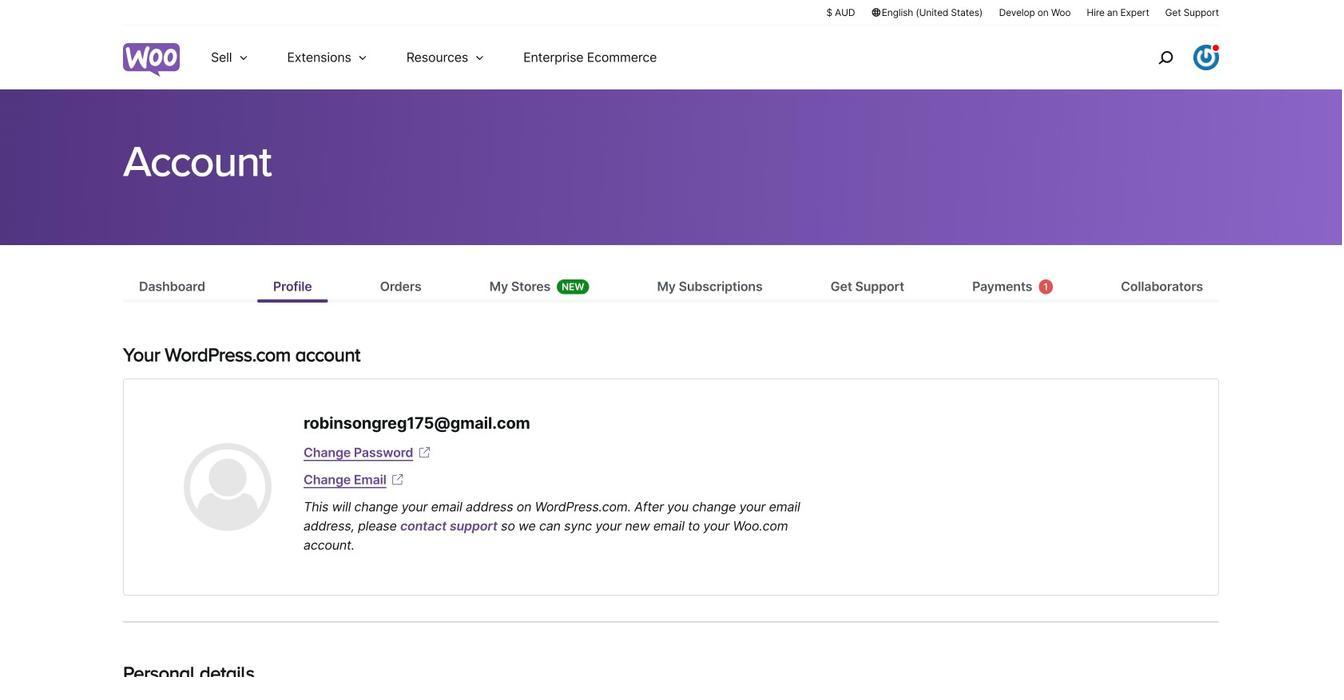 Task type: describe. For each thing, give the bounding box(es) containing it.
1 horizontal spatial external link image
[[417, 445, 433, 461]]

gravatar image image
[[184, 443, 272, 531]]

open account menu image
[[1194, 45, 1219, 70]]

0 horizontal spatial external link image
[[390, 472, 406, 488]]



Task type: locate. For each thing, give the bounding box(es) containing it.
external link image
[[417, 445, 433, 461], [390, 472, 406, 488]]

search image
[[1153, 45, 1179, 70]]

1 vertical spatial external link image
[[390, 472, 406, 488]]

0 vertical spatial external link image
[[417, 445, 433, 461]]

service navigation menu element
[[1124, 32, 1219, 83]]



Task type: vqa. For each thing, say whether or not it's contained in the screenshot.
Gravatar image
yes



